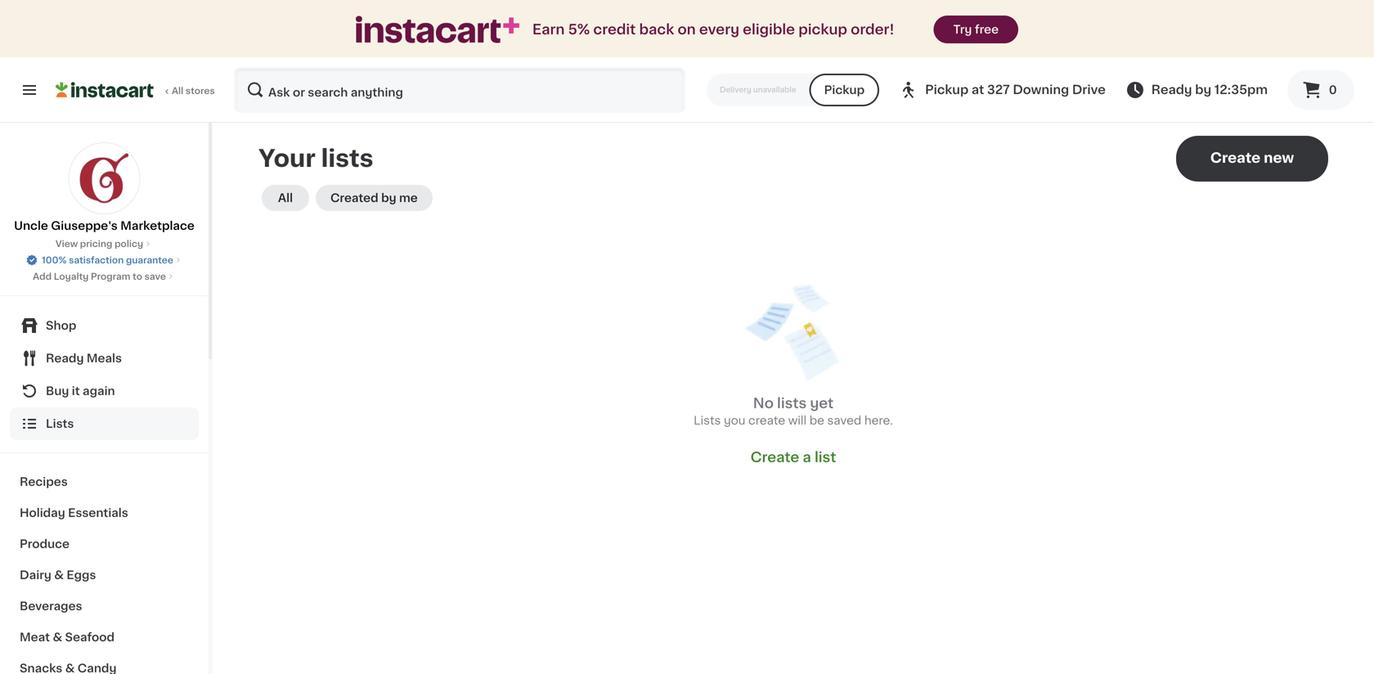 Task type: describe. For each thing, give the bounding box(es) containing it.
pickup button
[[810, 74, 880, 106]]

saved
[[828, 415, 862, 426]]

dairy & eggs
[[20, 569, 96, 581]]

recipes link
[[10, 466, 199, 497]]

add
[[33, 272, 52, 281]]

shop
[[46, 320, 76, 331]]

loyalty
[[54, 272, 89, 281]]

seafood
[[65, 632, 115, 643]]

marketplace
[[120, 220, 195, 232]]

lists for your
[[321, 147, 374, 170]]

pickup at 327 downing drive
[[925, 84, 1106, 96]]

dairy
[[20, 569, 51, 581]]

order!
[[851, 23, 895, 36]]

earn 5% credit back on every eligible pickup order!
[[533, 23, 895, 36]]

back
[[639, 23, 674, 36]]

Search field
[[236, 69, 684, 111]]

327
[[987, 84, 1010, 96]]

all for all
[[278, 192, 293, 204]]

instacart plus icon image
[[356, 16, 519, 43]]

stores
[[186, 86, 215, 95]]

program
[[91, 272, 130, 281]]

uncle giuseppe's marketplace logo image
[[68, 142, 140, 214]]

eligible
[[743, 23, 795, 36]]

no lists yet lists you create will be saved here.
[[694, 396, 893, 426]]

beverages link
[[10, 591, 199, 622]]

new
[[1264, 151, 1295, 165]]

create new
[[1211, 151, 1295, 165]]

earn
[[533, 23, 565, 36]]

essentials
[[68, 507, 128, 519]]

ready for ready by 12:35pm
[[1152, 84, 1193, 96]]

ready by 12:35pm link
[[1126, 80, 1268, 100]]

buy it again
[[46, 385, 115, 397]]

will
[[789, 415, 807, 426]]

beverages
[[20, 601, 82, 612]]

created by me button
[[316, 185, 433, 211]]

ready meals button
[[10, 342, 199, 375]]

pickup for pickup at 327 downing drive
[[925, 84, 969, 96]]

create
[[749, 415, 786, 426]]

all stores link
[[56, 67, 216, 113]]

view pricing policy
[[56, 239, 143, 248]]

create a list
[[751, 450, 837, 464]]

no
[[753, 396, 774, 410]]

buy
[[46, 385, 69, 397]]

pickup at 327 downing drive button
[[899, 67, 1106, 113]]

& for dairy
[[54, 569, 64, 581]]

holiday essentials link
[[10, 497, 199, 529]]

ready meals link
[[10, 342, 199, 375]]

holiday essentials
[[20, 507, 128, 519]]

100% satisfaction guarantee
[[42, 256, 173, 265]]

create for create new
[[1211, 151, 1261, 165]]

shop link
[[10, 309, 199, 342]]

pickup for pickup
[[824, 84, 865, 96]]

here.
[[865, 415, 893, 426]]

instacart logo image
[[56, 80, 154, 100]]

produce link
[[10, 529, 199, 560]]

ready meals
[[46, 353, 122, 364]]

you
[[724, 415, 746, 426]]

12:35pm
[[1215, 84, 1268, 96]]

add loyalty program to save
[[33, 272, 166, 281]]

0 button
[[1288, 70, 1355, 110]]

holiday
[[20, 507, 65, 519]]

me
[[399, 192, 418, 204]]

uncle
[[14, 220, 48, 232]]

meat & seafood link
[[10, 622, 199, 653]]

eggs
[[67, 569, 96, 581]]



Task type: locate. For each thing, give the bounding box(es) containing it.
1 vertical spatial ready
[[46, 353, 84, 364]]

produce
[[20, 538, 70, 550]]

try free
[[954, 24, 999, 35]]

by
[[1196, 84, 1212, 96], [381, 192, 397, 204]]

add loyalty program to save link
[[33, 270, 176, 283]]

0 horizontal spatial pickup
[[824, 84, 865, 96]]

service type group
[[707, 74, 880, 106]]

1 vertical spatial all
[[278, 192, 293, 204]]

a
[[803, 450, 811, 464]]

0 horizontal spatial lists
[[46, 418, 74, 430]]

downing
[[1013, 84, 1070, 96]]

dairy & eggs link
[[10, 560, 199, 591]]

1 horizontal spatial all
[[278, 192, 293, 204]]

100% satisfaction guarantee button
[[25, 250, 183, 267]]

by left me
[[381, 192, 397, 204]]

& right meat
[[53, 632, 62, 643]]

1 horizontal spatial pickup
[[925, 84, 969, 96]]

1 horizontal spatial lists
[[694, 415, 721, 426]]

0 horizontal spatial by
[[381, 192, 397, 204]]

again
[[83, 385, 115, 397]]

created by me
[[331, 192, 418, 204]]

by for created
[[381, 192, 397, 204]]

all
[[172, 86, 183, 95], [278, 192, 293, 204]]

1 vertical spatial &
[[53, 632, 62, 643]]

ready down shop
[[46, 353, 84, 364]]

drive
[[1073, 84, 1106, 96]]

every
[[699, 23, 740, 36]]

view
[[56, 239, 78, 248]]

0 horizontal spatial all
[[172, 86, 183, 95]]

0 vertical spatial create
[[1211, 151, 1261, 165]]

giuseppe's
[[51, 220, 118, 232]]

uncle giuseppe's marketplace link
[[14, 142, 195, 234]]

create
[[1211, 151, 1261, 165], [751, 450, 800, 464]]

1 vertical spatial create
[[751, 450, 800, 464]]

uncle giuseppe's marketplace
[[14, 220, 195, 232]]

your
[[259, 147, 316, 170]]

lists inside no lists yet lists you create will be saved here.
[[777, 396, 807, 410]]

satisfaction
[[69, 256, 124, 265]]

0 vertical spatial &
[[54, 569, 64, 581]]

ready inside 'link'
[[1152, 84, 1193, 96]]

meat
[[20, 632, 50, 643]]

lists up "created"
[[321, 147, 374, 170]]

ready inside "link"
[[46, 353, 84, 364]]

1 horizontal spatial lists
[[777, 396, 807, 410]]

view pricing policy link
[[56, 237, 153, 250]]

buy it again link
[[10, 375, 199, 407]]

1 vertical spatial lists
[[777, 396, 807, 410]]

yet
[[810, 396, 834, 410]]

lists
[[694, 415, 721, 426], [46, 418, 74, 430]]

& for meat
[[53, 632, 62, 643]]

all down your
[[278, 192, 293, 204]]

pickup
[[799, 23, 848, 36]]

credit
[[594, 23, 636, 36]]

& left the eggs
[[54, 569, 64, 581]]

1 horizontal spatial by
[[1196, 84, 1212, 96]]

create left new
[[1211, 151, 1261, 165]]

0 vertical spatial all
[[172, 86, 183, 95]]

meals
[[87, 353, 122, 364]]

create inside button
[[1211, 151, 1261, 165]]

0 vertical spatial by
[[1196, 84, 1212, 96]]

pickup inside button
[[824, 84, 865, 96]]

1 horizontal spatial ready
[[1152, 84, 1193, 96]]

lists
[[321, 147, 374, 170], [777, 396, 807, 410]]

your lists
[[259, 147, 374, 170]]

lists for no
[[777, 396, 807, 410]]

0 horizontal spatial create
[[751, 450, 800, 464]]

pickup down pickup
[[824, 84, 865, 96]]

all inside button
[[278, 192, 293, 204]]

recipes
[[20, 476, 68, 488]]

100%
[[42, 256, 67, 265]]

lists left you
[[694, 415, 721, 426]]

be
[[810, 415, 825, 426]]

None search field
[[234, 67, 686, 113]]

all for all stores
[[172, 86, 183, 95]]

create for create a list
[[751, 450, 800, 464]]

pickup inside popup button
[[925, 84, 969, 96]]

by for ready
[[1196, 84, 1212, 96]]

5%
[[568, 23, 590, 36]]

guarantee
[[126, 256, 173, 265]]

lists link
[[10, 407, 199, 440]]

at
[[972, 84, 985, 96]]

&
[[54, 569, 64, 581], [53, 632, 62, 643]]

list
[[815, 450, 837, 464]]

create new button
[[1177, 136, 1329, 182]]

lists up will
[[777, 396, 807, 410]]

by inside button
[[381, 192, 397, 204]]

by left 12:35pm
[[1196, 84, 1212, 96]]

create left a
[[751, 450, 800, 464]]

pricing
[[80, 239, 112, 248]]

1 vertical spatial by
[[381, 192, 397, 204]]

created
[[331, 192, 379, 204]]

to
[[133, 272, 142, 281]]

0 horizontal spatial lists
[[321, 147, 374, 170]]

policy
[[115, 239, 143, 248]]

by inside 'link'
[[1196, 84, 1212, 96]]

lists inside no lists yet lists you create will be saved here.
[[694, 415, 721, 426]]

try
[[954, 24, 972, 35]]

0
[[1329, 84, 1337, 96]]

all stores
[[172, 86, 215, 95]]

1 horizontal spatial create
[[1211, 151, 1261, 165]]

pickup left at
[[925, 84, 969, 96]]

0 vertical spatial lists
[[321, 147, 374, 170]]

save
[[145, 272, 166, 281]]

all left stores on the left of the page
[[172, 86, 183, 95]]

ready for ready meals
[[46, 353, 84, 364]]

on
[[678, 23, 696, 36]]

ready
[[1152, 84, 1193, 96], [46, 353, 84, 364]]

ready left 12:35pm
[[1152, 84, 1193, 96]]

lists down buy
[[46, 418, 74, 430]]

it
[[72, 385, 80, 397]]

0 horizontal spatial ready
[[46, 353, 84, 364]]

all button
[[262, 185, 309, 211]]

meat & seafood
[[20, 632, 115, 643]]

ready by 12:35pm
[[1152, 84, 1268, 96]]

create a list link
[[751, 448, 837, 466]]

0 vertical spatial ready
[[1152, 84, 1193, 96]]

free
[[975, 24, 999, 35]]



Task type: vqa. For each thing, say whether or not it's contained in the screenshot.
the left Pickup
yes



